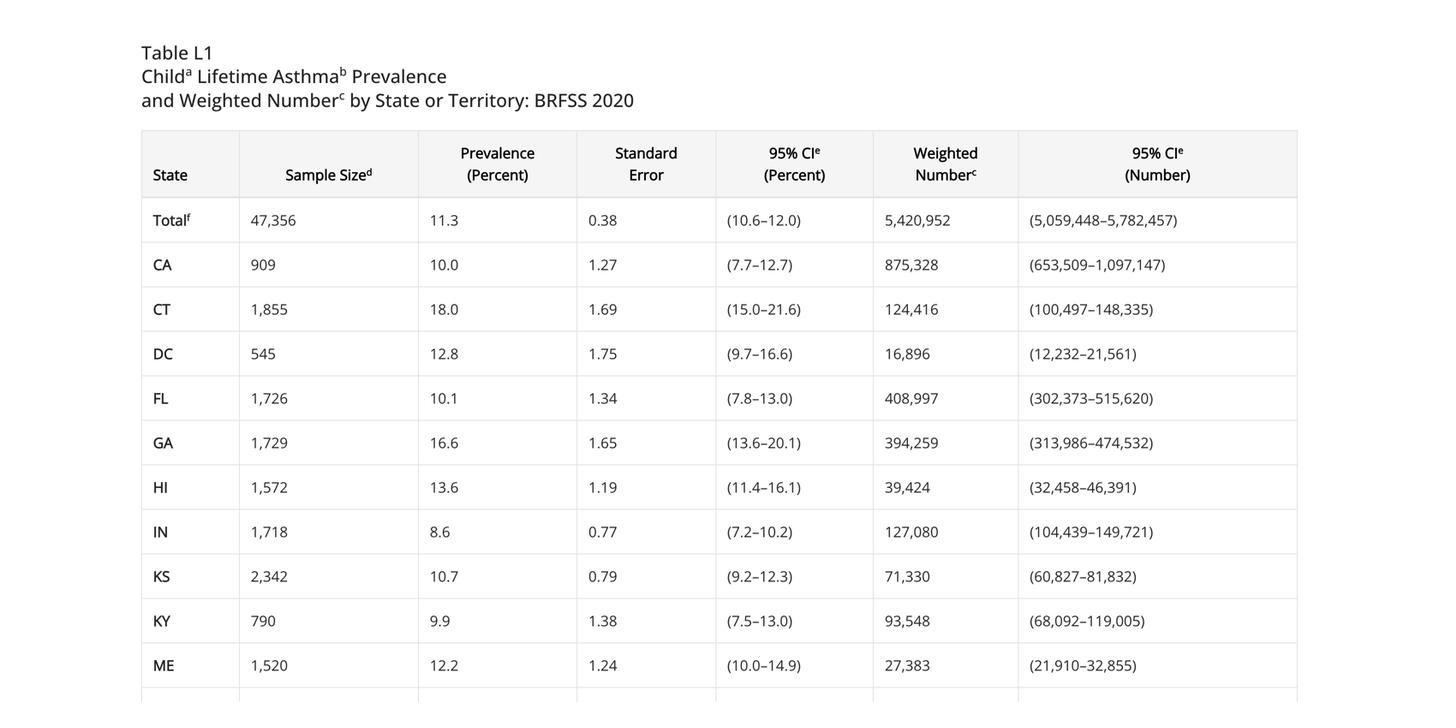 Task type: describe. For each thing, give the bounding box(es) containing it.
(104,439–149,721)
[[1030, 522, 1153, 542]]

0.38
[[589, 210, 617, 230]]

ky
[[153, 611, 170, 631]]

(653,509–1,097,147)
[[1030, 255, 1165, 274]]

394,259
[[885, 433, 939, 453]]

(21,910–32,855)
[[1030, 656, 1137, 675]]

(7.7–12.7)
[[727, 255, 793, 274]]

(9.7–16.6)
[[727, 344, 793, 364]]

12.8
[[430, 344, 459, 364]]

95% ci e for (number)
[[1133, 143, 1184, 163]]

(number)
[[1126, 165, 1191, 184]]

hi
[[153, 477, 168, 497]]

child
[[141, 64, 186, 89]]

error
[[629, 165, 664, 184]]

prevalence (percent)
[[461, 143, 535, 184]]

or
[[425, 87, 444, 113]]

prevalence inside the 'table l1 child a lifetime asthma b prevalence and weighted number c by state or territory: brfss 2020'
[[352, 64, 447, 89]]

1.34
[[589, 388, 617, 408]]

10.0
[[430, 255, 459, 274]]

95% for (percent)
[[769, 143, 798, 163]]

total
[[153, 210, 187, 230]]

weighted number c
[[914, 143, 978, 184]]

47,356
[[251, 210, 296, 230]]

in
[[153, 522, 168, 542]]

(32,458–46,391)
[[1030, 477, 1137, 497]]

10.7
[[430, 567, 459, 586]]

fl
[[153, 388, 168, 408]]

93,548
[[885, 611, 930, 631]]

(9.2–12.3)
[[727, 567, 793, 586]]

95% for (number)
[[1133, 143, 1161, 163]]

124,416
[[885, 299, 939, 319]]

1.75
[[589, 344, 617, 364]]

71,330
[[885, 567, 930, 586]]

b
[[340, 63, 347, 79]]

standard error
[[616, 143, 678, 184]]

2020
[[592, 87, 634, 113]]

(5,059,448–5,782,457)
[[1030, 210, 1178, 230]]

c inside weighted number c
[[972, 165, 977, 178]]

(7.8–13.0)
[[727, 388, 793, 408]]

and
[[141, 87, 175, 113]]

size
[[340, 165, 366, 184]]

2,342
[[251, 567, 288, 586]]

weighted inside the 'table l1 child a lifetime asthma b prevalence and weighted number c by state or territory: brfss 2020'
[[179, 87, 262, 113]]

9.9
[[430, 611, 450, 631]]

sample
[[286, 165, 336, 184]]

27,383
[[885, 656, 930, 675]]

(60,827–81,832)
[[1030, 567, 1137, 586]]

1,729
[[251, 433, 288, 453]]

1,855
[[251, 299, 288, 319]]

1.69
[[589, 299, 617, 319]]

1.24
[[589, 656, 617, 675]]

(7.2–10.2)
[[727, 522, 793, 542]]

1.19
[[589, 477, 617, 497]]

1,726
[[251, 388, 288, 408]]

(15.0–21.6)
[[727, 299, 801, 319]]

408,997
[[885, 388, 939, 408]]

11.3
[[430, 210, 459, 230]]

(10.0–14.9)
[[727, 656, 801, 675]]

1.38
[[589, 611, 617, 631]]

ci for (number)
[[1165, 143, 1178, 163]]

ct
[[153, 299, 170, 319]]



Task type: locate. For each thing, give the bounding box(es) containing it.
0 vertical spatial c
[[339, 87, 345, 103]]

lifetime
[[197, 64, 268, 89]]

13.6
[[430, 477, 459, 497]]

total f
[[153, 210, 190, 230]]

ci
[[802, 143, 815, 163], [1165, 143, 1178, 163]]

0 vertical spatial number
[[267, 87, 339, 113]]

e for (number)
[[1178, 143, 1184, 156]]

1.65
[[589, 433, 617, 453]]

2 ci from the left
[[1165, 143, 1178, 163]]

0.79
[[589, 567, 617, 586]]

1 ci from the left
[[802, 143, 815, 163]]

0 horizontal spatial 95%
[[769, 143, 798, 163]]

0 horizontal spatial state
[[153, 165, 188, 184]]

prevalence down territory:
[[461, 143, 535, 163]]

by
[[350, 87, 370, 113]]

d
[[366, 165, 372, 178]]

95% up (number)
[[1133, 143, 1161, 163]]

table l1 child a lifetime asthma b prevalence and weighted number c by state or territory: brfss 2020
[[141, 40, 634, 113]]

16.6
[[430, 433, 459, 453]]

0 horizontal spatial number
[[267, 87, 339, 113]]

1 vertical spatial number
[[916, 165, 972, 184]]

1,520
[[251, 656, 288, 675]]

1 horizontal spatial weighted
[[914, 143, 978, 163]]

2 95% ci e from the left
[[1133, 143, 1184, 163]]

number inside weighted number c
[[916, 165, 972, 184]]

1 95% ci e from the left
[[769, 143, 820, 163]]

95% ci e up (number)
[[1133, 143, 1184, 163]]

0 horizontal spatial (percent)
[[467, 165, 528, 184]]

number left the by
[[267, 87, 339, 113]]

(percent) up (10.6–12.0)
[[764, 165, 825, 184]]

1 horizontal spatial (percent)
[[764, 165, 825, 184]]

1 horizontal spatial number
[[916, 165, 972, 184]]

(percent) down territory:
[[467, 165, 528, 184]]

0 vertical spatial weighted
[[179, 87, 262, 113]]

number
[[267, 87, 339, 113], [916, 165, 972, 184]]

(313,986–474,532)
[[1030, 433, 1153, 453]]

127,080
[[885, 522, 939, 542]]

(percent) inside prevalence (percent)
[[467, 165, 528, 184]]

1 vertical spatial prevalence
[[461, 143, 535, 163]]

ga
[[153, 433, 173, 453]]

790
[[251, 611, 276, 631]]

ca
[[153, 255, 172, 274]]

1 horizontal spatial 95%
[[1133, 143, 1161, 163]]

ks
[[153, 567, 170, 586]]

(302,373–515,620)
[[1030, 388, 1153, 408]]

0.77
[[589, 522, 617, 542]]

95% ci e for (percent)
[[769, 143, 820, 163]]

95% ci e up (10.6–12.0)
[[769, 143, 820, 163]]

1 horizontal spatial state
[[375, 87, 420, 113]]

state
[[375, 87, 420, 113], [153, 165, 188, 184]]

1 vertical spatial c
[[972, 165, 977, 178]]

(7.5–13.0)
[[727, 611, 793, 631]]

1 horizontal spatial prevalence
[[461, 143, 535, 163]]

state left or
[[375, 87, 420, 113]]

545
[[251, 344, 276, 364]]

1 95% from the left
[[769, 143, 798, 163]]

0 horizontal spatial prevalence
[[352, 64, 447, 89]]

(percent)
[[467, 165, 528, 184], [764, 165, 825, 184]]

1 e from the left
[[815, 143, 820, 156]]

a
[[186, 63, 192, 79]]

state inside the 'table l1 child a lifetime asthma b prevalence and weighted number c by state or territory: brfss 2020'
[[375, 87, 420, 113]]

95% up (10.6–12.0)
[[769, 143, 798, 163]]

weighted up 5,420,952 at the top
[[914, 143, 978, 163]]

weighted down a
[[179, 87, 262, 113]]

sample size d
[[286, 165, 372, 184]]

number up 5,420,952 at the top
[[916, 165, 972, 184]]

909
[[251, 255, 276, 274]]

(100,497–148,335)
[[1030, 299, 1153, 319]]

asthma
[[273, 64, 340, 89]]

16,896
[[885, 344, 930, 364]]

1.27
[[589, 255, 617, 274]]

875,328
[[885, 255, 939, 274]]

1 horizontal spatial 95% ci e
[[1133, 143, 1184, 163]]

12.2
[[430, 656, 459, 675]]

5,420,952
[[885, 210, 951, 230]]

l1
[[193, 40, 214, 65]]

1 vertical spatial state
[[153, 165, 188, 184]]

10.1
[[430, 388, 459, 408]]

state up total
[[153, 165, 188, 184]]

(10.6–12.0)
[[727, 210, 801, 230]]

number inside the 'table l1 child a lifetime asthma b prevalence and weighted number c by state or territory: brfss 2020'
[[267, 87, 339, 113]]

0 vertical spatial prevalence
[[352, 64, 447, 89]]

territory:
[[448, 87, 529, 113]]

1,718
[[251, 522, 288, 542]]

e
[[815, 143, 820, 156], [1178, 143, 1184, 156]]

8.6
[[430, 522, 450, 542]]

2 e from the left
[[1178, 143, 1184, 156]]

1 (percent) from the left
[[467, 165, 528, 184]]

table
[[141, 40, 189, 65]]

(11.4–16.1)
[[727, 477, 801, 497]]

c
[[339, 87, 345, 103], [972, 165, 977, 178]]

1 horizontal spatial e
[[1178, 143, 1184, 156]]

95%
[[769, 143, 798, 163], [1133, 143, 1161, 163]]

prevalence right b
[[352, 64, 447, 89]]

standard
[[616, 143, 678, 163]]

c inside the 'table l1 child a lifetime asthma b prevalence and weighted number c by state or territory: brfss 2020'
[[339, 87, 345, 103]]

18.0
[[430, 299, 459, 319]]

ci for (percent)
[[802, 143, 815, 163]]

(12,232–21,561)
[[1030, 344, 1137, 364]]

0 horizontal spatial c
[[339, 87, 345, 103]]

e for (percent)
[[815, 143, 820, 156]]

1 horizontal spatial c
[[972, 165, 977, 178]]

0 horizontal spatial 95% ci e
[[769, 143, 820, 163]]

prevalence
[[352, 64, 447, 89], [461, 143, 535, 163]]

95% ci e
[[769, 143, 820, 163], [1133, 143, 1184, 163]]

2 (percent) from the left
[[764, 165, 825, 184]]

0 horizontal spatial ci
[[802, 143, 815, 163]]

(68,092–119,005)
[[1030, 611, 1145, 631]]

1,572
[[251, 477, 288, 497]]

1 vertical spatial weighted
[[914, 143, 978, 163]]

brfss
[[534, 87, 587, 113]]

0 horizontal spatial e
[[815, 143, 820, 156]]

dc
[[153, 344, 173, 364]]

0 vertical spatial state
[[375, 87, 420, 113]]

f
[[187, 211, 190, 223]]

0 horizontal spatial weighted
[[179, 87, 262, 113]]

39,424
[[885, 477, 930, 497]]

(13.6–20.1)
[[727, 433, 801, 453]]

me
[[153, 656, 174, 675]]

1 horizontal spatial ci
[[1165, 143, 1178, 163]]

2 95% from the left
[[1133, 143, 1161, 163]]



Task type: vqa. For each thing, say whether or not it's contained in the screenshot.
47,356
yes



